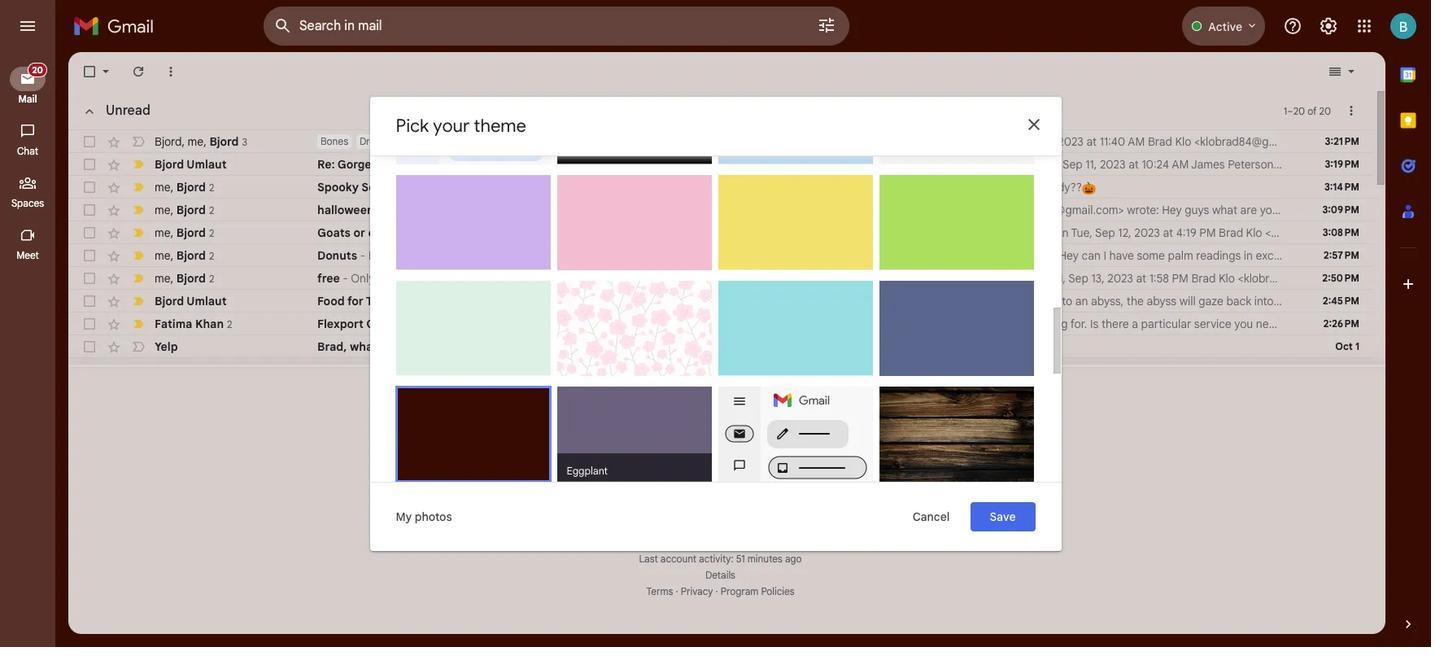 Task type: describe. For each thing, give the bounding box(es) containing it.
11 row from the top
[[68, 358, 1373, 381]]

rancho
[[830, 362, 869, 377]]

to right slave
[[766, 271, 777, 286]]

does
[[754, 294, 780, 309]]

important according to google magic. switch for food for thought
[[130, 293, 147, 309]]

0 horizontal spatial that
[[573, 180, 594, 195]]

2023 right the 29, at the right of page
[[1059, 134, 1084, 149]]

8 row from the top
[[68, 290, 1373, 313]]

and right mirror
[[606, 134, 626, 149]]

sep up an
[[1069, 271, 1089, 286]]

ago
[[786, 553, 802, 565]]

taco
[[387, 362, 414, 377]]

find your next painter, plumber, and more with yelp. ͏ ͏ ͏ ͏ ͏ ͏ ͏ ͏ ͏ ͏ ͏ ͏ ͏ ͏ ͏ ͏ ͏ ͏ ͏ ͏ ͏ ͏ ͏ ͏ ͏ ͏ ͏ ͏ ͏ ͏ ͏ ͏ ͏ ͏ ͏ ͏ ͏ ͏ ͏ ͏ ͏ ͏ ͏ ͏ ͏ ͏ ͏ ͏ ͏ ͏ ͏ ͏ ͏ ͏ ͏ ͏ ͏ ͏ ͏ ͏ ͏ ͏ ͏ ͏ ͏ ͏ ͏ ͏ ͏ ͏ ͏ ͏ ͏ ͏
[[546, 339, 1028, 354]]

it's
[[369, 248, 384, 263]]

your down signed
[[571, 339, 594, 354]]

1 vertical spatial am
[[1172, 157, 1190, 172]]

1 horizontal spatial should
[[739, 225, 774, 240]]

cherry
[[567, 373, 599, 386]]

me , bjord 2 for donuts
[[155, 248, 214, 263]]

exchange
[[1257, 248, 1307, 263]]

for up the <klobrad84@gmail.com
[[1310, 248, 1324, 263]]

brad, what's your home's next project?
[[317, 339, 535, 354]]

unread tab panel
[[68, 91, 1432, 586]]

the right thanks
[[1417, 134, 1432, 149]]

me for goats or cats?
[[155, 225, 171, 240]]

2023 up mustard
[[758, 248, 784, 263]]

on right nietzsche
[[1054, 225, 1069, 240]]

0 vertical spatial i
[[1431, 225, 1432, 240]]

minutes
[[748, 553, 783, 565]]

10:24
[[1142, 157, 1170, 172]]

at left the 2:50
[[893, 203, 903, 217]]

pm right 4:19
[[1200, 225, 1217, 240]]

me for halloween movies
[[155, 202, 171, 217]]

- left life
[[521, 134, 527, 149]]

1 20 from the left
[[1294, 105, 1306, 117]]

for down only
[[348, 294, 364, 309]]

privacy link
[[681, 585, 714, 598]]

who
[[444, 225, 466, 240]]

<klobrad84@gmail.com> up peterson
[[1195, 134, 1322, 149]]

2023 up the some
[[1135, 225, 1161, 240]]

wood (by: istockphoto) option
[[880, 386, 1034, 494]]

0 horizontal spatial am
[[1129, 134, 1146, 149]]

dark
[[567, 162, 589, 175]]

2:45 pm
[[1323, 295, 1360, 307]]

it
[[628, 294, 635, 309]]

blue option
[[718, 69, 873, 176]]

of up season
[[375, 157, 386, 172]]

3:09 pm
[[1323, 204, 1360, 216]]

up
[[596, 317, 609, 331]]

find
[[546, 339, 568, 354]]

in down undisciplined,
[[662, 294, 671, 309]]

in right the dream
[[818, 362, 827, 377]]

3:19 pm
[[1326, 158, 1360, 170]]

soft
[[889, 162, 908, 175]]

free.
[[534, 271, 558, 286]]

mahogany option
[[396, 386, 551, 492]]

, for free
[[171, 271, 174, 285]]

brad down goats or cats? - those who cannot understand how to put their thoughts on ice should not enter into the heat of debate. friedrich nietzsche on tue, sep 12, 2023 at 4:19 pm brad klo <klobrad84@gmail.com> wrote: i
[[848, 248, 873, 263]]

privacy
[[681, 585, 714, 598]]

the up blue
[[726, 134, 743, 149]]

wrote: down kazantzakis
[[965, 180, 997, 195]]

free - only the disciplined ones in life are free. if you are undisciplined, you are a slave to your moods and your passions. eliud kipchoge on wed, sep 13, 2023 at 1:58 pm brad klo <klobrad84@gmail.com
[[317, 271, 1360, 286]]

klo down heat
[[876, 248, 892, 263]]

<klobrad84@gmail.com> up eliud
[[895, 248, 1022, 263]]

you.
[[1277, 294, 1299, 309]]

blue
[[728, 162, 749, 175]]

2023 up conan
[[705, 180, 731, 195]]

2 were from the left
[[1371, 317, 1396, 331]]

activity:
[[699, 553, 734, 565]]

5 ͏͏ from the left
[[1036, 362, 1039, 377]]

3 row from the top
[[68, 176, 1373, 199]]

0 horizontal spatial next
[[461, 339, 486, 354]]

the left heat
[[849, 225, 866, 240]]

on right you?
[[624, 180, 640, 195]]

search in mail image
[[269, 11, 298, 41]]

your inside alert dialog
[[433, 114, 470, 136]]

the right call
[[791, 157, 808, 172]]

with,
[[1330, 317, 1354, 331]]

on down 'aug'
[[1017, 157, 1032, 172]]

1 horizontal spatial he
[[813, 134, 826, 149]]

in left life
[[484, 271, 493, 286]]

spearmint option
[[396, 280, 551, 388]]

your down 12:36
[[779, 271, 802, 286]]

yelp.
[[788, 339, 812, 354]]

1 vertical spatial i
[[1104, 248, 1107, 263]]

2 for spooky season
[[209, 181, 214, 193]]

life
[[496, 271, 512, 286]]

at left 4:19
[[1164, 225, 1174, 240]]

10 row from the top
[[68, 335, 1373, 358]]

thinker
[[746, 134, 782, 149]]

a left slave
[[728, 271, 734, 286]]

and right list
[[619, 362, 638, 377]]

of left "15"
[[692, 479, 702, 494]]

donuts
[[317, 248, 357, 263]]

2 we from the left
[[752, 157, 767, 172]]

- left for
[[405, 180, 411, 195]]

1 ͏͏ from the left
[[948, 362, 951, 377]]

food
[[317, 294, 345, 309]]

nietzsche
[[1000, 225, 1051, 240]]

2 for goats or cats?
[[209, 227, 214, 239]]

spaces
[[11, 197, 44, 209]]

imagination
[[522, 203, 582, 217]]

donuts - it's not having what you want, it's wanting what you've got. on wed, sep 13, 2023 at 12:36 pm brad klo <klobrad84@gmail.com> wrote: hey can i have some palm readings in exchange for 2:57 pm
[[317, 248, 1360, 263]]

0 horizontal spatial or
[[354, 225, 365, 240]]

1 horizontal spatial wed,
[[1040, 271, 1066, 286]]

at left 10:24 at top right
[[1129, 157, 1140, 172]]

brad down readings
[[1192, 271, 1217, 286]]

<klobrad84@gmail.com
[[1239, 271, 1360, 286]]

what up call
[[785, 134, 810, 149]]

of right heat
[[895, 225, 906, 240]]

important mainly because it was sent directly to you. switch for donuts
[[130, 247, 147, 264]]

pm up free - only the disciplined ones in life are free. if you are undisciplined, you are a slave to your moods and your passions. eliud kipchoge on wed, sep 13, 2023 at 1:58 pm brad klo <klobrad84@gmail.com
[[829, 248, 845, 263]]

spots
[[416, 362, 448, 377]]

some
[[1138, 248, 1166, 263]]

2 for halloween movies
[[209, 204, 214, 216]]

2 horizontal spatial 12,
[[1119, 225, 1132, 240]]

pm right 1:58
[[1173, 271, 1189, 286]]

🎃 image
[[1083, 181, 1097, 195]]

1 halloween from the left
[[317, 203, 374, 217]]

program
[[721, 585, 759, 598]]

is up the cannot
[[495, 203, 503, 217]]

at left 1:38 at the top of the page
[[734, 180, 744, 195]]

a left "particular"
[[1133, 317, 1139, 331]]

1:38
[[747, 180, 767, 195]]

debate.
[[909, 225, 948, 240]]

enough
[[1012, 294, 1051, 309]]

2023 right 11,
[[1101, 157, 1126, 172]]

thinks
[[829, 134, 860, 149]]

what up rose
[[586, 248, 611, 263]]

a up just
[[847, 294, 854, 309]]

season
[[362, 180, 402, 195]]

passions.
[[892, 271, 940, 286]]

me for spooky season
[[155, 180, 171, 194]]

wrote: down nietzsche
[[1024, 248, 1057, 263]]

palm
[[1169, 248, 1194, 263]]

meet
[[16, 249, 39, 261]]

<klobrad84@gmail.com> down soft
[[836, 180, 962, 195]]

and down become
[[814, 317, 834, 331]]

, for goats or cats?
[[171, 225, 174, 240]]

the up thought
[[378, 271, 395, 286]]

your up painter,
[[630, 317, 653, 331]]

guys
[[1186, 203, 1210, 217]]

on right got.
[[673, 248, 688, 263]]

looking
[[1031, 317, 1068, 331]]

1 inside row
[[1356, 340, 1360, 352]]

life
[[530, 134, 549, 149]]

sep left 29
[[1328, 363, 1346, 375]]

jungle
[[410, 157, 447, 172]]

default option
[[396, 69, 551, 176]]

8 ͏͏ from the left
[[1094, 362, 1097, 377]]

tue, up the can
[[1072, 225, 1093, 240]]

plumber,
[[664, 339, 709, 354]]

high contrast option
[[718, 386, 873, 494]]

thanks
[[1359, 134, 1396, 149]]

us
[[433, 180, 445, 195]]

0 horizontal spatial abyss,
[[571, 157, 604, 172]]

pick your theme alert dialog
[[370, 69, 1062, 551]]

to left put
[[595, 225, 605, 240]]

at left 12:36
[[787, 248, 797, 263]]

settings image
[[1320, 16, 1339, 36]]

klo up friedrich
[[979, 203, 995, 217]]

important mainly because it was sent directly to you. switch for re: gorge of the jungle
[[130, 156, 147, 173]]

yelp for the
[[155, 362, 178, 377]]

1 horizontal spatial that
[[638, 294, 659, 309]]

1 horizontal spatial abyss,
[[694, 157, 727, 172]]

account
[[661, 553, 697, 565]]

are up process
[[708, 271, 725, 286]]

mail heading
[[0, 93, 55, 106]]

11:40
[[1100, 134, 1126, 149]]

soft gray
[[889, 162, 933, 175]]

is
[[1091, 317, 1099, 331]]

sep up the can
[[1096, 225, 1116, 240]]

me , bjord 2 for goats or cats?
[[155, 225, 214, 240]]

navigation containing mail
[[0, 52, 57, 647]]

kipchoge
[[971, 271, 1020, 286]]

bjord umlaut for food for thought
[[155, 294, 227, 309]]

, for halloween movies
[[171, 202, 174, 217]]

halloween movies
[[317, 203, 417, 217]]

list
[[601, 362, 616, 377]]

not important switch for the top 100 taco spots are here
[[130, 361, 147, 378]]

2 vertical spatial not
[[782, 294, 799, 309]]

unread
[[106, 103, 150, 119]]

1 – 20 of 20
[[1284, 105, 1332, 117]]

what down who
[[444, 248, 469, 263]]

51
[[736, 553, 745, 565]]

where
[[428, 203, 461, 217]]

whoever fights monsters should see to it that in the process he does not become a monster. and if you gaze long enough into an abyss, the abyss will gaze back into you.
[[424, 294, 1299, 309]]

2 no from the left
[[626, 203, 639, 217]]

particular
[[1142, 317, 1192, 331]]

blossom
[[602, 373, 641, 386]]

to right us
[[448, 180, 459, 195]]

on up kazantzakis
[[975, 134, 990, 149]]

refresh image
[[130, 63, 147, 80]]

0 horizontal spatial back
[[685, 134, 710, 149]]

your up taco
[[390, 339, 415, 354]]

high
[[728, 479, 750, 492]]

dark option
[[557, 69, 712, 176]]

conversations
[[663, 407, 745, 423]]

seafoam option
[[718, 280, 873, 388]]

cherry blossom
[[567, 373, 641, 386]]

what right guys
[[1213, 203, 1238, 217]]

tue, left 'aug'
[[993, 134, 1014, 149]]

1 horizontal spatial 13,
[[1092, 271, 1105, 286]]

a down reflect
[[659, 157, 665, 172]]

0 horizontal spatial bones
[[321, 135, 348, 147]]

- right free
[[343, 271, 348, 286]]

aug
[[1017, 134, 1037, 149]]

cannot
[[469, 225, 505, 240]]

it.
[[885, 134, 895, 149]]

cucamonga
[[872, 362, 934, 377]]

pick your theme heading
[[396, 114, 527, 136]]

the up season
[[389, 157, 408, 172]]

interval
[[860, 157, 898, 172]]

into up donuts - it's not having what you want, it's wanting what you've got. on wed, sep 13, 2023 at 12:36 pm brad klo <klobrad84@gmail.com> wrote: hey can i have some palm readings in exchange for 2:57 pm
[[826, 225, 846, 240]]

bjord umlaut for re: gorge of the jungle
[[155, 157, 227, 172]]

oct 1
[[1336, 340, 1360, 352]]

1 · from the left
[[676, 585, 679, 598]]

mirror
[[572, 134, 603, 149]]

0 vertical spatial 13,
[[742, 248, 755, 263]]

just
[[842, 317, 861, 331]]

2:50 pm
[[1323, 272, 1360, 284]]

how
[[570, 225, 592, 240]]

1 gb from the left
[[673, 479, 689, 494]]

wrote: up 3:19 pm
[[1325, 134, 1357, 149]]

is right life
[[552, 134, 560, 149]]

1 vertical spatial not
[[387, 248, 404, 263]]

3 ͏͏ from the left
[[992, 362, 995, 377]]

4 row from the top
[[68, 199, 1426, 221]]

1 horizontal spatial bones
[[484, 134, 518, 149]]

at left 11:40
[[1087, 134, 1097, 149]]

are right life
[[515, 271, 531, 286]]

the left process
[[674, 294, 691, 309]]

0 horizontal spatial he
[[738, 294, 751, 309]]

my
[[396, 509, 412, 524]]

1 not important switch from the top
[[130, 134, 147, 150]]

clarify
[[918, 317, 950, 331]]

disciplined
[[398, 271, 453, 286]]

default
[[406, 162, 440, 175]]

important mainly because it was sent directly to you. switch for halloween movies
[[130, 202, 147, 218]]

klo down readings
[[1219, 271, 1236, 286]]

2 halloween from the left
[[1329, 203, 1381, 217]]

1 horizontal spatial or
[[1357, 317, 1368, 331]]

- left it's
[[360, 248, 366, 263]]



Task type: vqa. For each thing, say whether or not it's contained in the screenshot.
2nd USE from right
no



Task type: locate. For each thing, give the bounding box(es) containing it.
should up signed
[[556, 294, 591, 309]]

<klobrad84@gmail.com> down ready??
[[998, 203, 1125, 217]]

0 vertical spatial back
[[685, 134, 710, 149]]

klo up james
[[1176, 134, 1192, 149]]

, for spooky season
[[171, 180, 174, 194]]

7 ͏͏ from the left
[[1080, 362, 1083, 377]]

1 horizontal spatial 20
[[1320, 105, 1332, 117]]

spearmint
[[406, 373, 454, 386]]

1 horizontal spatial back
[[1227, 294, 1252, 309]]

dusk option
[[880, 280, 1034, 388]]

1 vertical spatial that
[[638, 294, 659, 309]]

in right end on the left
[[647, 157, 656, 172]]

12, up arthur
[[689, 180, 702, 195]]

1 vertical spatial 12,
[[848, 203, 861, 217]]

pm right the 2:50
[[932, 203, 949, 217]]

4 me , bjord 2 from the top
[[155, 248, 214, 263]]

dark up stapp
[[545, 157, 568, 172]]

1 horizontal spatial i
[[1104, 248, 1107, 263]]

yelp for brad,
[[155, 339, 178, 354]]

program policies link
[[721, 585, 795, 598]]

am
[[1129, 134, 1146, 149], [1172, 157, 1190, 172]]

main content
[[68, 52, 1432, 647]]

1 horizontal spatial halloween
[[1329, 203, 1381, 217]]

0 vertical spatial hey
[[1163, 203, 1183, 217]]

0 horizontal spatial gaze
[[959, 294, 984, 309]]

eggplant
[[567, 465, 608, 478]]

should down doyle
[[739, 225, 774, 240]]

1 horizontal spatial we
[[752, 157, 767, 172]]

0 horizontal spatial 1
[[1284, 105, 1288, 117]]

1 row from the top
[[68, 130, 1432, 153]]

1 horizontal spatial hey
[[1163, 203, 1183, 217]]

2 horizontal spatial abyss,
[[1092, 294, 1124, 309]]

spooky season
[[317, 180, 402, 195]]

13,
[[742, 248, 755, 263], [1092, 271, 1105, 286]]

if
[[561, 271, 568, 286]]

2 important according to google magic. switch from the top
[[130, 316, 147, 332]]

nikos
[[922, 157, 951, 172]]

umlaut up khan
[[187, 294, 227, 309]]

see
[[594, 294, 612, 309]]

your up the monster.
[[866, 271, 889, 286]]

1 gaze from the left
[[959, 294, 984, 309]]

of right –
[[1308, 105, 1318, 117]]

5 row from the top
[[68, 221, 1432, 244]]

0 vertical spatial 12,
[[689, 180, 702, 195]]

wed,
[[691, 248, 716, 263], [1040, 271, 1066, 286]]

brad up readings
[[1220, 225, 1244, 240]]

selected
[[748, 407, 799, 423]]

if
[[927, 294, 934, 309]]

rose option
[[557, 175, 712, 282]]

used
[[737, 479, 763, 494]]

reflect
[[648, 134, 682, 149]]

lavender
[[406, 267, 449, 280]]

tortilla-
[[715, 362, 754, 377]]

0 horizontal spatial 12,
[[689, 180, 702, 195]]

<klobrad84@gmail.com>
[[1195, 134, 1322, 149], [836, 180, 962, 195], [998, 203, 1125, 217], [1266, 225, 1393, 240], [895, 248, 1022, 263]]

0 horizontal spatial were
[[1003, 317, 1028, 331]]

1 vertical spatial wed,
[[1040, 271, 1066, 286]]

4 ͏͏ from the left
[[1007, 362, 1010, 377]]

2 20 from the left
[[1320, 105, 1332, 117]]

1 vertical spatial 1
[[1356, 340, 1360, 352]]

will up end on the left
[[629, 134, 645, 149]]

a left mirror
[[563, 134, 569, 149]]

row down seller
[[68, 335, 1373, 358]]

signed
[[558, 317, 593, 331]]

for right up
[[612, 317, 627, 331]]

wed, up enough
[[1040, 271, 1066, 286]]

1 vertical spatial not important switch
[[130, 339, 147, 355]]

0 horizontal spatial flexport
[[317, 317, 364, 331]]

sep
[[1063, 157, 1083, 172], [666, 180, 686, 195], [825, 203, 845, 217], [1096, 225, 1116, 240], [719, 248, 739, 263], [1069, 271, 1089, 286], [1328, 363, 1346, 375]]

1 horizontal spatial 1
[[1356, 340, 1360, 352]]

high contrast
[[728, 479, 792, 492]]

ice
[[721, 225, 736, 240]]

- for us to come? scott stapp is that you? on tue, sep 12, 2023 at 1:38 pm brad klo <klobrad84@gmail.com> wrote: are you ready??
[[402, 180, 1083, 195]]

1 horizontal spatial dark
[[668, 157, 691, 172]]

0 vertical spatial should
[[739, 225, 774, 240]]

2 vertical spatial 12,
[[1119, 225, 1132, 240]]

and
[[606, 134, 626, 149], [730, 157, 749, 172], [844, 271, 863, 286], [814, 317, 834, 331], [711, 339, 731, 354], [619, 362, 638, 377]]

0.13 gb of 15 gb used
[[650, 479, 763, 494]]

soft gray option
[[880, 69, 1034, 176]]

0 vertical spatial will
[[629, 134, 645, 149]]

to left it
[[615, 294, 626, 309]]

chat heading
[[0, 145, 55, 158]]

me , bjord 2 for spooky season
[[155, 180, 214, 194]]

2 vertical spatial i
[[837, 317, 840, 331]]

account,
[[766, 317, 811, 331]]

hey,
[[468, 317, 490, 331]]

2 for donuts
[[209, 250, 214, 262]]

am right 11:40
[[1129, 134, 1146, 149]]

long
[[987, 294, 1009, 309]]

row up 1:38 at the top of the page
[[68, 153, 1432, 176]]

me , bjord 2 for halloween movies
[[155, 202, 214, 217]]

terms
[[647, 585, 674, 598]]

0 horizontal spatial will
[[629, 134, 645, 149]]

1 vertical spatial should
[[556, 294, 591, 309]]

umlaut for re: gorge of the jungle
[[187, 157, 227, 172]]

important according to google magic. switch for flexport onboarding call
[[130, 316, 147, 332]]

scott
[[499, 180, 526, 195]]

2 gaze from the left
[[1199, 294, 1224, 309]]

2 bjord umlaut from the top
[[155, 294, 227, 309]]

back
[[685, 134, 710, 149], [1227, 294, 1252, 309]]

0 vertical spatial bjord umlaut
[[155, 157, 227, 172]]

into up need
[[1255, 294, 1274, 309]]

tue, up enter
[[801, 203, 823, 217]]

are down peterson
[[1241, 203, 1258, 217]]

row down doyle
[[68, 221, 1432, 244]]

re: gorge of the jungle - we come from a dark abyss, we end in a dark abyss, and we call the luminous interval life. nikos kazantzakis on mon, sep 11, 2023 at 10:24 am james peterson <james.peterson1902@gmail.c
[[317, 157, 1432, 172]]

there right is
[[1102, 317, 1130, 331]]

0 horizontal spatial there
[[464, 203, 492, 217]]

pm right 1:38 at the top of the page
[[770, 180, 786, 195]]

and up the - for us to come? scott stapp is that you? on tue, sep 12, 2023 at 1:38 pm brad klo <klobrad84@gmail.com> wrote: are you ready??
[[730, 157, 749, 172]]

cherry blossom option
[[557, 280, 712, 388]]

13, up mustard
[[742, 248, 755, 263]]

1 vertical spatial bjord umlaut
[[155, 294, 227, 309]]

become
[[802, 294, 844, 309]]

back up service
[[1227, 294, 1252, 309]]

1 vertical spatial important according to google magic. switch
[[130, 316, 147, 332]]

0 horizontal spatial should
[[556, 294, 591, 309]]

pick your theme
[[396, 114, 527, 136]]

you
[[492, 317, 511, 331]]

unread button
[[73, 95, 157, 127]]

bones up re:
[[321, 135, 348, 147]]

were
[[1003, 317, 1028, 331], [1371, 317, 1396, 331]]

0 horizontal spatial i
[[837, 317, 840, 331]]

1 me , bjord 2 from the top
[[155, 180, 214, 194]]

1 horizontal spatial gb
[[719, 479, 734, 494]]

or left cats?
[[354, 225, 365, 240]]

dusk
[[889, 373, 912, 386]]

important mainly because it was sent directly to you. switch for goats or cats?
[[130, 225, 147, 241]]

he left thinks
[[813, 134, 826, 149]]

is up put
[[615, 203, 623, 217]]

at left 1:58
[[1137, 271, 1147, 286]]

with
[[763, 339, 785, 354]]

into left it.
[[863, 134, 882, 149]]

2 gb from the left
[[719, 479, 734, 494]]

· down details
[[716, 585, 719, 598]]

2 inside fatima khan 2
[[227, 318, 232, 330]]

row containing bjord
[[68, 130, 1432, 153]]

understand
[[508, 225, 567, 240]]

got.
[[650, 248, 670, 263]]

0 horizontal spatial we
[[607, 157, 621, 172]]

here
[[472, 362, 497, 377]]

0 horizontal spatial dark
[[545, 157, 568, 172]]

1 bjord umlaut from the top
[[155, 157, 227, 172]]

2 vertical spatial not important switch
[[130, 361, 147, 378]]

filled
[[754, 362, 779, 377]]

6 important mainly because it was sent directly to you. switch from the top
[[130, 270, 147, 287]]

what's
[[350, 339, 387, 354]]

navigation
[[0, 52, 57, 647]]

1 horizontal spatial will
[[1180, 294, 1196, 309]]

2 flexport from the left
[[655, 317, 698, 331]]

-
[[521, 134, 527, 149], [450, 157, 455, 172], [405, 180, 411, 195], [402, 225, 407, 240], [360, 248, 366, 263], [343, 271, 348, 286], [517, 362, 522, 377]]

2 me , bjord 2 from the top
[[155, 202, 214, 217]]

· right "terms" link
[[676, 585, 679, 598]]

row
[[68, 130, 1432, 153], [68, 153, 1432, 176], [68, 176, 1373, 199], [68, 199, 1426, 221], [68, 221, 1432, 244], [68, 244, 1373, 267], [68, 267, 1373, 290], [68, 290, 1373, 313], [68, 313, 1432, 335], [68, 335, 1373, 358], [68, 358, 1373, 381]]

1 dark from the left
[[545, 157, 568, 172]]

2 horizontal spatial there
[[1102, 317, 1130, 331]]

2 yelp from the top
[[155, 362, 178, 377]]

0 horizontal spatial wed,
[[691, 248, 716, 263]]

for right thanks
[[1399, 134, 1414, 149]]

and up whoever fights monsters should see to it that in the process he does not become a monster. and if you gaze long enough into an abyss, the abyss will gaze back into you.
[[844, 271, 863, 286]]

tab list
[[1386, 52, 1432, 589]]

klo up exchange
[[1247, 225, 1263, 240]]

not up the account,
[[782, 294, 799, 309]]

0 vertical spatial or
[[354, 225, 365, 240]]

0 vertical spatial not
[[776, 225, 793, 240]]

0 vertical spatial he
[[813, 134, 826, 149]]

- right cats?
[[402, 225, 407, 240]]

1 umlaut from the top
[[187, 157, 227, 172]]

goats
[[317, 225, 351, 240]]

mail, 20 unread messages image
[[26, 67, 46, 82]]

terms link
[[647, 585, 674, 598]]

2 horizontal spatial i
[[1431, 225, 1432, 240]]

1 vertical spatial hey
[[1059, 248, 1079, 263]]

abyss, down mirror
[[571, 157, 604, 172]]

0 vertical spatial not important switch
[[130, 134, 147, 150]]

or
[[354, 225, 365, 240], [1357, 317, 1368, 331]]

3 important mainly because it was sent directly to you. switch from the top
[[130, 202, 147, 218]]

next down the hey,
[[461, 339, 486, 354]]

gaze
[[959, 294, 984, 309], [1199, 294, 1224, 309]]

2 important mainly because it was sent directly to you. switch from the top
[[130, 179, 147, 195]]

umlaut for food for thought
[[187, 294, 227, 309]]

2 row from the top
[[68, 153, 1432, 176]]

1 vertical spatial will
[[1180, 294, 1196, 309]]

there down you?
[[585, 203, 612, 217]]

holmes
[[934, 134, 973, 149]]

not important switch
[[130, 134, 147, 150], [130, 339, 147, 355], [130, 361, 147, 378]]

Search in mail search field
[[264, 7, 850, 46]]

advanced search options image
[[811, 9, 843, 42]]

into left an
[[1054, 294, 1073, 309]]

mail
[[18, 93, 37, 105]]

lavender option
[[396, 175, 551, 282]]

0 horizontal spatial hey
[[1059, 248, 1079, 263]]

0 vertical spatial yelp
[[155, 339, 178, 354]]

are left the here
[[451, 362, 469, 377]]

1 horizontal spatial 12,
[[848, 203, 861, 217]]

0 vertical spatial 1
[[1284, 105, 1288, 117]]

conan
[[715, 203, 749, 217]]

2 not important switch from the top
[[130, 339, 147, 355]]

flexport onboarding call
[[317, 317, 457, 331]]

gb right "15"
[[719, 479, 734, 494]]

6 row from the top
[[68, 244, 1373, 267]]

2 dark from the left
[[668, 157, 691, 172]]

james
[[1192, 157, 1226, 172]]

should
[[739, 225, 774, 240], [556, 294, 591, 309]]

1 vertical spatial yelp
[[155, 362, 178, 377]]

2 horizontal spatial next
[[690, 362, 712, 377]]

1 important according to google magic. switch from the top
[[130, 293, 147, 309]]

5 important mainly because it was sent directly to you. switch from the top
[[130, 247, 147, 264]]

eliud
[[943, 271, 968, 286]]

we left end on the left
[[607, 157, 621, 172]]

on up enough
[[1023, 271, 1038, 286]]

me , bjord 2 for free
[[155, 271, 214, 285]]

need
[[1257, 317, 1283, 331]]

wed, down on
[[691, 248, 716, 263]]

wrote: down movies?
[[1396, 225, 1428, 240]]

free
[[317, 271, 340, 286]]

are right rose
[[592, 271, 609, 286]]

1 horizontal spatial gaze
[[1199, 294, 1224, 309]]

1 horizontal spatial flexport
[[655, 317, 698, 331]]

brad down luminous
[[789, 180, 814, 195]]

pick
[[396, 114, 429, 136]]

it's
[[524, 248, 539, 263]]

details link
[[706, 569, 736, 581]]

1 horizontal spatial were
[[1371, 317, 1396, 331]]

1 vertical spatial he
[[738, 294, 751, 309]]

important mainly because it was sent directly to you. switch
[[130, 156, 147, 173], [130, 179, 147, 195], [130, 202, 147, 218], [130, 225, 147, 241], [130, 247, 147, 264], [130, 270, 147, 287]]

1 vertical spatial back
[[1227, 294, 1252, 309]]

row down the - for us to come? scott stapp is that you? on tue, sep 12, 2023 at 1:38 pm brad klo <klobrad84@gmail.com> wrote: are you ready??
[[68, 199, 1426, 221]]

9 row from the top
[[68, 313, 1432, 335]]

1 vertical spatial or
[[1357, 317, 1368, 331]]

flexport up brad,
[[317, 317, 364, 331]]

will right abyss
[[1180, 294, 1196, 309]]

eggplant option
[[557, 386, 712, 482]]

will
[[629, 134, 645, 149], [1180, 294, 1196, 309]]

1 horizontal spatial next
[[597, 339, 619, 354]]

you've
[[614, 248, 647, 263]]

1 vertical spatial umlaut
[[187, 294, 227, 309]]

are
[[1000, 180, 1017, 195], [1241, 203, 1258, 217], [515, 271, 531, 286], [592, 271, 609, 286], [708, 271, 725, 286], [451, 362, 469, 377]]

, for donuts
[[171, 248, 174, 263]]

umlaut down the bjord , me , bjord 3
[[187, 157, 227, 172]]

0 vertical spatial am
[[1129, 134, 1146, 149]]

on
[[975, 134, 990, 149], [1017, 157, 1032, 172], [624, 180, 640, 195], [783, 203, 798, 217], [1054, 225, 1069, 240], [673, 248, 688, 263], [1023, 271, 1038, 286]]

important mainly because it was sent directly to you. switch for spooky season
[[130, 179, 147, 195]]

what right clarify
[[953, 317, 979, 331]]

me for free
[[155, 271, 171, 285]]

policies
[[761, 585, 795, 598]]

mustard option
[[718, 175, 873, 282]]

0 vertical spatial wed,
[[691, 248, 716, 263]]

important according to google magic. switch
[[130, 293, 147, 309], [130, 316, 147, 332]]

back right reflect
[[685, 134, 710, 149]]

1 we from the left
[[607, 157, 621, 172]]

gaze up service
[[1199, 294, 1224, 309]]

1 horizontal spatial no
[[626, 203, 639, 217]]

2 · from the left
[[716, 585, 719, 598]]

hey left guys
[[1163, 203, 1183, 217]]

process
[[694, 294, 735, 309]]

toggle split pane mode image
[[1328, 63, 1344, 80]]

oct
[[1336, 340, 1354, 352]]

sep down ice
[[719, 248, 739, 263]]

main content containing unread
[[68, 52, 1432, 647]]

important mainly because it was sent directly to you. switch for free
[[130, 270, 147, 287]]

0 horizontal spatial 20
[[1294, 105, 1306, 117]]

13, down the can
[[1092, 271, 1105, 286]]

2 umlaut from the top
[[187, 294, 227, 309]]

29,
[[1040, 134, 1056, 149]]

1 were from the left
[[1003, 317, 1028, 331]]

spaces heading
[[0, 197, 55, 210]]

not important switch for brad, what's your home's next project?
[[130, 339, 147, 355]]

and down seller
[[711, 339, 731, 354]]

undisciplined,
[[612, 271, 684, 286]]

2 for free
[[209, 272, 214, 285]]

mon,
[[1035, 157, 1061, 172]]

0 horizontal spatial ·
[[676, 585, 679, 598]]

meet heading
[[0, 249, 55, 262]]

6 ͏͏ from the left
[[1051, 362, 1053, 377]]

3 not important switch from the top
[[130, 361, 147, 378]]

you?
[[597, 180, 622, 195]]

1 yelp from the top
[[155, 339, 178, 354]]

only
[[351, 271, 375, 286]]

wasabi option
[[880, 175, 1034, 282]]

1 horizontal spatial there
[[585, 203, 612, 217]]

bones up come
[[484, 134, 518, 149]]

the left abyss
[[1127, 294, 1144, 309]]

row containing fatima khan
[[68, 313, 1432, 335]]

my photos
[[396, 509, 452, 524]]

sep left 11,
[[1063, 157, 1083, 172]]

me for donuts
[[155, 248, 171, 263]]

1 horizontal spatial ·
[[716, 585, 719, 598]]

1 horizontal spatial am
[[1172, 157, 1190, 172]]

halloween up 3:08 pm
[[1329, 203, 1381, 217]]

<james.peterson1902@gmail.c
[[1277, 157, 1432, 172]]

0 vertical spatial that
[[573, 180, 594, 195]]

follow link to manage storage image
[[769, 478, 785, 495]]

1 vertical spatial 13,
[[1092, 271, 1105, 286]]

3 me , bjord 2 from the top
[[155, 225, 214, 240]]

0 horizontal spatial halloween
[[317, 203, 374, 217]]

0 vertical spatial umlaut
[[187, 157, 227, 172]]

row up blue
[[68, 130, 1432, 153]]

1 flexport from the left
[[317, 317, 364, 331]]

a right from
[[536, 157, 542, 172]]

no up their
[[626, 203, 639, 217]]

0 horizontal spatial gb
[[673, 479, 689, 494]]

0 vertical spatial important according to google magic. switch
[[130, 293, 147, 309]]

your right 'find'
[[664, 362, 687, 377]]

- left check
[[517, 362, 522, 377]]

rose
[[567, 267, 590, 280]]

0 horizontal spatial no
[[506, 203, 519, 217]]

1 important mainly because it was sent directly to you. switch from the top
[[130, 156, 147, 173]]

monster.
[[857, 294, 901, 309]]

whoever
[[424, 294, 470, 309]]

2 ͏͏ from the left
[[963, 362, 966, 377]]

7 row from the top
[[68, 267, 1373, 290]]

1 no from the left
[[506, 203, 519, 217]]

abyss, right an
[[1092, 294, 1124, 309]]

4 important mainly because it was sent directly to you. switch from the top
[[130, 225, 147, 241]]

5 me , bjord 2 from the top
[[155, 271, 214, 285]]

at
[[1087, 134, 1097, 149], [1129, 157, 1140, 172], [734, 180, 744, 195], [893, 203, 903, 217], [1164, 225, 1174, 240], [787, 248, 797, 263], [1137, 271, 1147, 286]]

0 horizontal spatial 13,
[[742, 248, 755, 263]]

theme
[[474, 114, 527, 136]]

bjord
[[155, 134, 182, 149], [210, 134, 239, 149], [155, 157, 184, 172], [177, 180, 206, 194], [177, 202, 206, 217], [177, 225, 206, 240], [177, 248, 206, 263], [177, 271, 206, 285], [155, 294, 184, 309]]

to down and
[[905, 317, 915, 331]]



